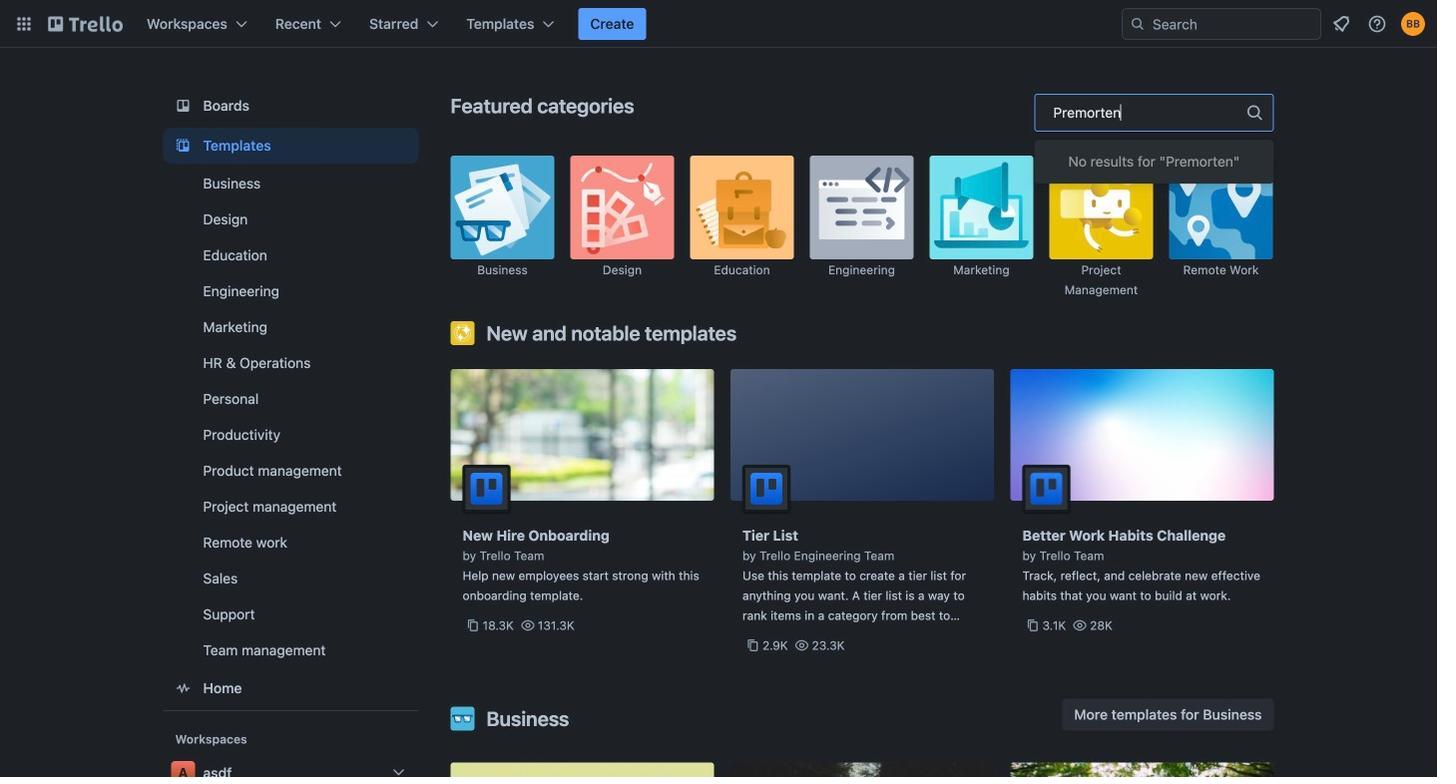 Task type: vqa. For each thing, say whether or not it's contained in the screenshot.
"Marketing Icon"
yes



Task type: describe. For each thing, give the bounding box(es) containing it.
Search field
[[1122, 8, 1322, 40]]

template board image
[[171, 134, 195, 158]]

marketing icon image
[[930, 156, 1034, 260]]

remote work icon image
[[1169, 156, 1273, 260]]

search image
[[1130, 16, 1146, 32]]

engineering icon image
[[810, 156, 914, 260]]

1 business icon image from the top
[[451, 156, 555, 260]]

education icon image
[[690, 156, 794, 260]]

1 trello team image from the left
[[463, 465, 511, 513]]



Task type: locate. For each thing, give the bounding box(es) containing it.
1 horizontal spatial trello team image
[[1023, 465, 1071, 513]]

board image
[[171, 94, 195, 118]]

home image
[[171, 677, 195, 701]]

primary element
[[0, 0, 1437, 48]]

trello team image
[[463, 465, 511, 513], [1023, 465, 1071, 513]]

open information menu image
[[1368, 14, 1388, 34]]

design icon image
[[570, 156, 674, 260]]

1 vertical spatial business icon image
[[451, 707, 475, 731]]

0 vertical spatial business icon image
[[451, 156, 555, 260]]

business icon image
[[451, 156, 555, 260], [451, 707, 475, 731]]

None text field
[[1054, 103, 1123, 122]]

None field
[[1035, 94, 1274, 184]]

bob builder (bobbuilder40) image
[[1401, 12, 1425, 36]]

back to home image
[[48, 8, 123, 40]]

0 horizontal spatial trello team image
[[463, 465, 511, 513]]

project management icon image
[[1050, 156, 1153, 260]]

0 notifications image
[[1330, 12, 1354, 36]]

2 business icon image from the top
[[451, 707, 475, 731]]

trello engineering team image
[[743, 465, 791, 513]]

2 trello team image from the left
[[1023, 465, 1071, 513]]



